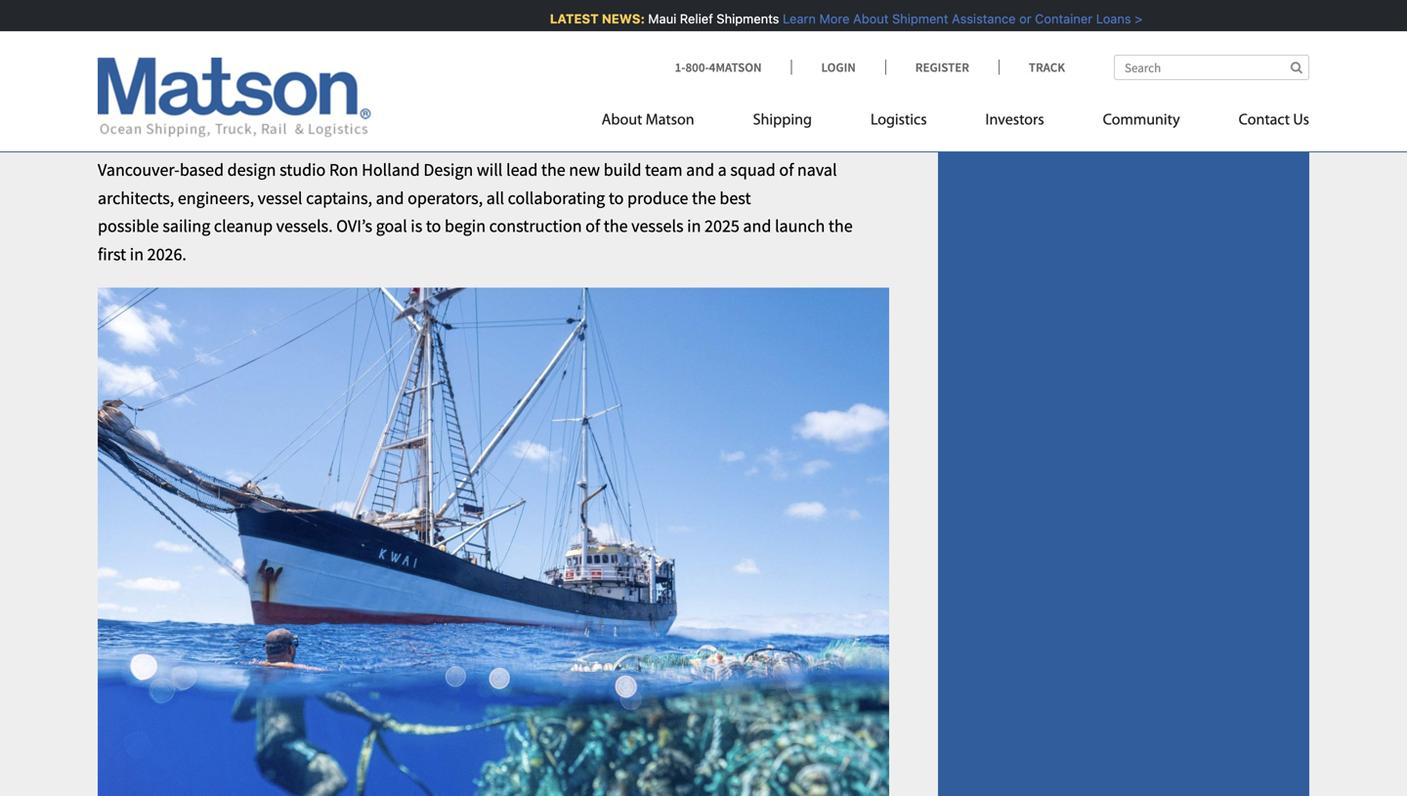 Task type: locate. For each thing, give the bounding box(es) containing it.
container
[[1030, 11, 1087, 26]]

vessel
[[258, 187, 302, 209]]

of left two
[[228, 27, 243, 49]]

first in
[[98, 243, 144, 265]]

operate
[[464, 27, 520, 49]]

about inside top menu navigation
[[601, 113, 642, 128]]

round
[[561, 27, 605, 49]]

ovi
[[373, 27, 398, 49]]

all
[[486, 187, 504, 209]]

and down also on the top of page
[[177, 111, 205, 133]]

new inside the vancouver-based design studio ron holland design will lead the new build team and a squad of naval architects, engineers, vessel captains, and operators, all collaborating to produce the best possible sailing cleanup vessels. ovi's goal is to begin construction of the vessels in 2025 and launch the first in 2026.
[[569, 159, 600, 181]]

more
[[814, 11, 844, 26]]

pacific
[[440, 55, 488, 77]]

about down "plastic"
[[601, 113, 642, 128]]

of down collaborating
[[585, 215, 600, 237]]

and down holland at the left top of the page
[[376, 187, 404, 209]]

architects,
[[98, 187, 174, 209]]

about matson link
[[601, 103, 724, 143]]

top menu navigation
[[601, 103, 1309, 143]]

of left login
[[804, 55, 819, 77]]

expand up galapagos
[[282, 83, 336, 105]]

the left vessels
[[604, 215, 628, 237]]

launch
[[775, 215, 825, 237]]

in down vessels,
[[349, 55, 363, 77]]

the down shipments
[[747, 27, 771, 49]]

vancouver-based design studio ron holland design will lead the new build team and a squad of naval architects, engineers, vessel captains, and operators, all collaborating to produce the best possible sailing cleanup vessels. ovi's goal is to begin construction of the vessels in 2025 and launch the first in 2026.
[[98, 159, 853, 265]]

lead
[[506, 159, 538, 181]]

addition
[[163, 27, 225, 49]]

vancouver-
[[98, 159, 180, 181]]

in left 2025
[[687, 215, 701, 237]]

squad
[[730, 159, 776, 181]]

1-800-4matson
[[675, 59, 762, 75]]

assistance
[[947, 11, 1011, 26]]

0 vertical spatial cleanups
[[279, 55, 345, 77]]

vessels
[[631, 215, 684, 237]]

1 vertical spatial about
[[601, 113, 642, 128]]

design
[[423, 159, 473, 181]]

cleanups down vessels,
[[279, 55, 345, 77]]

1 vertical spatial new
[[569, 159, 600, 181]]

ron
[[329, 159, 358, 181]]

shipments
[[711, 11, 774, 26]]

or
[[1014, 11, 1026, 26]]

new
[[278, 27, 309, 49], [569, 159, 600, 181]]

north
[[394, 55, 436, 77]]

the down also on the top of page
[[208, 111, 233, 133]]

in left 1-
[[651, 55, 665, 77]]

None search field
[[1114, 55, 1309, 80]]

the right with
[[135, 27, 159, 49]]

expand up pacific.
[[98, 55, 152, 77]]

panama,
[[723, 83, 788, 105]]

plastic
[[580, 83, 629, 105]]

0 vertical spatial about
[[848, 11, 883, 26]]

the left best
[[692, 187, 716, 209]]

address
[[428, 83, 486, 105]]

cleanup
[[214, 215, 273, 237]]

costa
[[791, 83, 832, 105]]

best
[[720, 187, 751, 209]]

0 horizontal spatial about
[[601, 113, 642, 128]]

about right more
[[848, 11, 883, 26]]

in
[[349, 55, 363, 77], [651, 55, 665, 77], [706, 83, 720, 105], [687, 215, 701, 237]]

in inside the vancouver-based design studio ron holland design will lead the new build team and a squad of naval architects, engineers, vessel captains, and operators, all collaborating to produce the best possible sailing cleanup vessels. ovi's goal is to begin construction of the vessels in 2025 and launch the first in 2026.
[[687, 215, 701, 237]]

search image
[[1291, 61, 1302, 74]]

us
[[1293, 113, 1309, 128]]

plans
[[401, 27, 441, 49]]

new right two
[[278, 27, 309, 49]]

contact us
[[1239, 113, 1309, 128]]

the down ovi
[[366, 55, 390, 77]]

to down north
[[409, 83, 424, 105]]

community link
[[1073, 103, 1209, 143]]

and left a
[[686, 159, 714, 181]]

login
[[821, 59, 856, 75]]

and right 2025
[[743, 215, 771, 237]]

will
[[477, 159, 503, 181]]

vessels.
[[276, 215, 333, 237]]

beyond
[[155, 55, 211, 77]]

gyre
[[491, 55, 525, 77]]

1 horizontal spatial new
[[569, 159, 600, 181]]

track link
[[998, 59, 1065, 75]]

new left build
[[569, 159, 600, 181]]

0 vertical spatial new
[[278, 27, 309, 49]]

1 horizontal spatial expand
[[282, 83, 336, 105]]

0 horizontal spatial expand
[[98, 55, 152, 77]]

learn more about shipment assistance or container loans > link
[[777, 11, 1137, 26]]

to up 'pacific'
[[445, 27, 460, 49]]

login link
[[791, 59, 885, 75]]

latest news: maui relief shipments learn more about shipment assistance or container loans >
[[545, 11, 1137, 26]]

the
[[135, 27, 159, 49], [747, 27, 771, 49], [366, 55, 390, 77], [822, 55, 847, 77], [489, 83, 513, 105], [208, 111, 233, 133], [541, 159, 565, 181], [692, 187, 716, 209], [604, 215, 628, 237], [828, 215, 853, 237]]

expand
[[98, 55, 152, 77], [282, 83, 336, 105]]

sailing
[[163, 215, 210, 237]]

blue matson logo with ocean, shipping, truck, rail and logistics written beneath it. image
[[98, 58, 371, 138]]

the down organization
[[822, 55, 847, 77]]

regions.
[[408, 111, 466, 133]]

begin
[[445, 215, 486, 237]]

produce
[[627, 187, 688, 209]]

a
[[718, 159, 727, 181]]

vessels,
[[313, 27, 369, 49]]

0 horizontal spatial new
[[278, 27, 309, 49]]

and
[[177, 111, 205, 133], [686, 159, 714, 181], [376, 187, 404, 209], [743, 215, 771, 237]]

cleanups up archipelago
[[340, 83, 406, 105]]

collaborating
[[508, 187, 605, 209]]

new inside with the addition of two new vessels, ovi plans to operate year-round missions, allowing the organization to expand beyond summer cleanups in the north pacific gyre area to missions in many island areas of the pacific. they also plan to expand cleanups to address the growing plastic problems in panama, costa rica, columbia, and the galapagos archipelago regions.
[[278, 27, 309, 49]]

0 vertical spatial expand
[[98, 55, 152, 77]]

in down 1-800-4matson
[[706, 83, 720, 105]]

shipping
[[753, 113, 812, 128]]

maui
[[643, 11, 671, 26]]



Task type: vqa. For each thing, say whether or not it's contained in the screenshot.
OPERATE
yes



Task type: describe. For each thing, give the bounding box(es) containing it.
island
[[713, 55, 758, 77]]

design
[[227, 159, 276, 181]]

register link
[[885, 59, 998, 75]]

>
[[1129, 11, 1137, 26]]

latest
[[545, 11, 593, 26]]

naval
[[797, 159, 837, 181]]

2026.
[[147, 243, 187, 265]]

contact us link
[[1209, 103, 1309, 143]]

shipment
[[887, 11, 943, 26]]

columbia,
[[98, 111, 173, 133]]

register
[[915, 59, 969, 75]]

holland
[[362, 159, 420, 181]]

with the addition of two new vessels, ovi plans to operate year-round missions, allowing the organization to expand beyond summer cleanups in the north pacific gyre area to missions in many island areas of the pacific. they also plan to expand cleanups to address the growing plastic problems in panama, costa rica, columbia, and the galapagos archipelago regions.
[[98, 27, 886, 133]]

area
[[529, 55, 561, 77]]

about matson
[[601, 113, 694, 128]]

with
[[98, 27, 131, 49]]

community
[[1103, 113, 1180, 128]]

contact
[[1239, 113, 1290, 128]]

organization
[[775, 27, 867, 49]]

learn
[[777, 11, 811, 26]]

missions,
[[609, 27, 677, 49]]

plan
[[227, 83, 260, 105]]

the down gyre
[[489, 83, 513, 105]]

and inside with the addition of two new vessels, ovi plans to operate year-round missions, allowing the organization to expand beyond summer cleanups in the north pacific gyre area to missions in many island areas of the pacific. they also plan to expand cleanups to address the growing plastic problems in panama, costa rica, columbia, and the galapagos archipelago regions.
[[177, 111, 205, 133]]

the up collaborating
[[541, 159, 565, 181]]

Search search field
[[1114, 55, 1309, 80]]

4matson
[[709, 59, 762, 75]]

2025
[[705, 215, 740, 237]]

is
[[411, 215, 422, 237]]

many
[[668, 55, 710, 77]]

archipelago
[[317, 111, 404, 133]]

to right is
[[426, 215, 441, 237]]

captains,
[[306, 187, 372, 209]]

missions
[[583, 55, 647, 77]]

engineers,
[[178, 187, 254, 209]]

investors link
[[956, 103, 1073, 143]]

rica,
[[836, 83, 871, 105]]

areas
[[761, 55, 801, 77]]

kwai crew swimming in the ocean and pulling a plastic ghost net towards the red, white, and blue vessel in the background. image
[[98, 288, 889, 796]]

of left naval
[[779, 159, 794, 181]]

studio
[[280, 159, 326, 181]]

based
[[180, 159, 224, 181]]

goal
[[376, 215, 407, 237]]

relief
[[675, 11, 708, 26]]

to right plan
[[263, 83, 278, 105]]

1-
[[675, 59, 685, 75]]

logistics
[[871, 113, 927, 128]]

growing
[[517, 83, 577, 105]]

galapagos
[[236, 111, 313, 133]]

ovi's
[[336, 215, 372, 237]]

investors
[[985, 113, 1044, 128]]

1 vertical spatial expand
[[282, 83, 336, 105]]

build
[[604, 159, 641, 181]]

to down build
[[609, 187, 624, 209]]

two
[[246, 27, 275, 49]]

operators,
[[408, 187, 483, 209]]

construction
[[489, 215, 582, 237]]

problems
[[632, 83, 702, 105]]

pacific.
[[98, 83, 150, 105]]

possible
[[98, 215, 159, 237]]

to right area
[[564, 55, 579, 77]]

team
[[645, 159, 683, 181]]

summer
[[215, 55, 275, 77]]

loans
[[1091, 11, 1126, 26]]

news:
[[597, 11, 640, 26]]

logistics link
[[841, 103, 956, 143]]

800-
[[685, 59, 709, 75]]

matson
[[646, 113, 694, 128]]

the right launch
[[828, 215, 853, 237]]

also
[[193, 83, 223, 105]]

shipping link
[[724, 103, 841, 143]]

1-800-4matson link
[[675, 59, 791, 75]]

1 horizontal spatial about
[[848, 11, 883, 26]]

1 vertical spatial cleanups
[[340, 83, 406, 105]]

to down latest news: maui relief shipments learn more about shipment assistance or container loans >
[[870, 27, 886, 49]]



